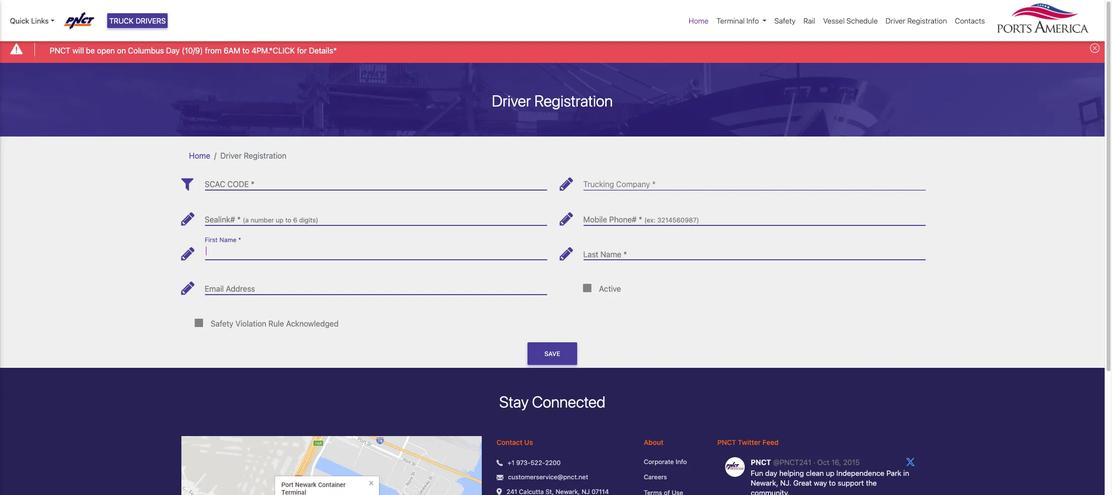 Task type: describe. For each thing, give the bounding box(es) containing it.
last name *
[[584, 250, 628, 259]]

1 vertical spatial driver
[[492, 91, 531, 110]]

driver inside driver registration link
[[886, 16, 906, 25]]

acknowledged
[[286, 320, 339, 329]]

code
[[228, 180, 249, 189]]

name for first
[[220, 237, 237, 244]]

pnct will be open on columbus day (10/9) from 6am to 4pm.*click for details* alert
[[0, 36, 1106, 63]]

2200
[[546, 459, 561, 467]]

stay connected
[[500, 393, 606, 412]]

0 vertical spatial home
[[689, 16, 709, 25]]

safety violation rule acknowledged
[[211, 320, 339, 329]]

feed
[[763, 439, 779, 447]]

First Name * text field
[[205, 242, 547, 260]]

1 horizontal spatial registration
[[535, 91, 613, 110]]

contact
[[497, 439, 523, 447]]

pnct will be open on columbus day (10/9) from 6am to 4pm.*click for details*
[[50, 46, 337, 55]]

mobile phone# * (ex: 3214560987)
[[584, 215, 700, 224]]

truck drivers
[[109, 16, 166, 25]]

up
[[276, 216, 284, 224]]

to inside 'pnct will be open on columbus day (10/9) from 6am to 4pm.*click for details*' link
[[243, 46, 250, 55]]

522-
[[531, 459, 546, 467]]

customerservice@pnct.net
[[508, 474, 589, 482]]

phone#
[[610, 215, 637, 224]]

pnct twitter feed
[[718, 439, 779, 447]]

+1
[[508, 459, 515, 467]]

3214560987)
[[658, 216, 700, 224]]

trucking
[[584, 180, 615, 189]]

careers link
[[644, 473, 703, 483]]

0 vertical spatial driver registration
[[886, 16, 948, 25]]

vessel schedule link
[[820, 11, 882, 30]]

sealink#
[[205, 215, 235, 224]]

from
[[205, 46, 222, 55]]

open
[[97, 46, 115, 55]]

1 vertical spatial home
[[189, 151, 210, 160]]

+1 973-522-2200 link
[[508, 459, 561, 469]]

contacts link
[[952, 11, 990, 30]]

pnct for pnct will be open on columbus day (10/9) from 6am to 4pm.*click for details*
[[50, 46, 70, 55]]

corporate info
[[644, 458, 687, 466]]

save button
[[528, 343, 577, 366]]

will
[[73, 46, 84, 55]]

on
[[117, 46, 126, 55]]

stay
[[500, 393, 529, 412]]

quick links link
[[10, 15, 54, 26]]

sealink# * (a number up to 6 digits)
[[205, 215, 319, 224]]

columbus
[[128, 46, 164, 55]]

scac
[[205, 180, 225, 189]]

quick links
[[10, 16, 49, 25]]

vessel
[[824, 16, 845, 25]]

Last Name * text field
[[584, 242, 926, 260]]

corporate
[[644, 458, 674, 466]]

day
[[166, 46, 180, 55]]

first
[[205, 237, 218, 244]]

save
[[545, 351, 561, 358]]

safety for safety
[[775, 16, 796, 25]]

safety link
[[771, 11, 800, 30]]

pnct will be open on columbus day (10/9) from 6am to 4pm.*click for details* link
[[50, 45, 337, 56]]

close image
[[1091, 43, 1101, 53]]

driver registration link
[[882, 11, 952, 30]]

be
[[86, 46, 95, 55]]

name for last
[[601, 250, 622, 259]]

scac code *
[[205, 180, 255, 189]]

* for first name *
[[238, 237, 241, 244]]

vessel schedule
[[824, 16, 878, 25]]

0 horizontal spatial driver registration
[[221, 151, 287, 160]]

first name *
[[205, 237, 241, 244]]

about
[[644, 439, 664, 447]]

active
[[600, 285, 622, 294]]

email address
[[205, 285, 255, 294]]

last
[[584, 250, 599, 259]]

pnct for pnct twitter feed
[[718, 439, 737, 447]]

* for mobile phone# * (ex: 3214560987)
[[639, 215, 643, 224]]



Task type: locate. For each thing, give the bounding box(es) containing it.
info for terminal info
[[747, 16, 760, 25]]

twitter
[[738, 439, 761, 447]]

* for scac code *
[[251, 180, 255, 189]]

2 vertical spatial driver
[[221, 151, 242, 160]]

home link left terminal
[[685, 11, 713, 30]]

safety for safety violation rule acknowledged
[[211, 320, 234, 329]]

0 horizontal spatial safety
[[211, 320, 234, 329]]

mobile
[[584, 215, 608, 224]]

1 horizontal spatial name
[[601, 250, 622, 259]]

0 vertical spatial info
[[747, 16, 760, 25]]

safety
[[775, 16, 796, 25], [211, 320, 234, 329]]

1 horizontal spatial to
[[285, 216, 292, 224]]

0 vertical spatial pnct
[[50, 46, 70, 55]]

corporate info link
[[644, 458, 703, 468]]

pnct left will
[[50, 46, 70, 55]]

home
[[689, 16, 709, 25], [189, 151, 210, 160]]

1 horizontal spatial driver registration
[[492, 91, 613, 110]]

2 vertical spatial driver registration
[[221, 151, 287, 160]]

rail link
[[800, 11, 820, 30]]

home left terminal
[[689, 16, 709, 25]]

address
[[226, 285, 255, 294]]

to left "6"
[[285, 216, 292, 224]]

us
[[525, 439, 533, 447]]

0 vertical spatial safety
[[775, 16, 796, 25]]

terminal info link
[[713, 11, 771, 30]]

1 horizontal spatial driver
[[492, 91, 531, 110]]

* for last name *
[[624, 250, 628, 259]]

2 horizontal spatial driver
[[886, 16, 906, 25]]

terminal
[[717, 16, 745, 25]]

name
[[220, 237, 237, 244], [601, 250, 622, 259]]

1 horizontal spatial pnct
[[718, 439, 737, 447]]

1 vertical spatial home link
[[189, 151, 210, 160]]

1 vertical spatial safety
[[211, 320, 234, 329]]

1 vertical spatial name
[[601, 250, 622, 259]]

contact us
[[497, 439, 533, 447]]

1 horizontal spatial home
[[689, 16, 709, 25]]

for
[[297, 46, 307, 55]]

*
[[251, 180, 255, 189], [653, 180, 656, 189], [237, 215, 241, 224], [639, 215, 643, 224], [238, 237, 241, 244], [624, 250, 628, 259]]

info right terminal
[[747, 16, 760, 25]]

2 horizontal spatial driver registration
[[886, 16, 948, 25]]

trucking company *
[[584, 180, 656, 189]]

4pm.*click
[[252, 46, 295, 55]]

contacts
[[956, 16, 986, 25]]

name right first
[[220, 237, 237, 244]]

0 vertical spatial driver
[[886, 16, 906, 25]]

number
[[251, 216, 274, 224]]

terminal info
[[717, 16, 760, 25]]

973-
[[517, 459, 531, 467]]

* right last
[[624, 250, 628, 259]]

0 horizontal spatial home
[[189, 151, 210, 160]]

pnct inside 'pnct will be open on columbus day (10/9) from 6am to 4pm.*click for details*' link
[[50, 46, 70, 55]]

0 horizontal spatial home link
[[189, 151, 210, 160]]

0 horizontal spatial info
[[676, 458, 687, 466]]

0 horizontal spatial to
[[243, 46, 250, 55]]

0 vertical spatial home link
[[685, 11, 713, 30]]

company
[[617, 180, 651, 189]]

1 vertical spatial info
[[676, 458, 687, 466]]

None text field
[[205, 208, 547, 226], [584, 208, 926, 226], [205, 208, 547, 226], [584, 208, 926, 226]]

violation
[[236, 320, 267, 329]]

pnct left twitter
[[718, 439, 737, 447]]

careers
[[644, 474, 668, 482]]

0 vertical spatial registration
[[908, 16, 948, 25]]

truck
[[109, 16, 134, 25]]

0 horizontal spatial name
[[220, 237, 237, 244]]

* left (a
[[237, 215, 241, 224]]

customerservice@pnct.net link
[[508, 473, 589, 483]]

rule
[[269, 320, 284, 329]]

home link
[[685, 11, 713, 30], [189, 151, 210, 160]]

(a
[[243, 216, 249, 224]]

0 horizontal spatial driver
[[221, 151, 242, 160]]

to inside sealink# * (a number up to 6 digits)
[[285, 216, 292, 224]]

1 vertical spatial driver registration
[[492, 91, 613, 110]]

0 horizontal spatial registration
[[244, 151, 287, 160]]

to
[[243, 46, 250, 55], [285, 216, 292, 224]]

(ex:
[[645, 216, 656, 224]]

safety left "rail"
[[775, 16, 796, 25]]

6
[[293, 216, 298, 224]]

1 vertical spatial to
[[285, 216, 292, 224]]

info up careers link
[[676, 458, 687, 466]]

home link up scac at top
[[189, 151, 210, 160]]

+1 973-522-2200
[[508, 459, 561, 467]]

quick
[[10, 16, 29, 25]]

email
[[205, 285, 224, 294]]

SCAC CODE * search field
[[205, 173, 547, 191]]

schedule
[[847, 16, 878, 25]]

* for trucking company *
[[653, 180, 656, 189]]

0 vertical spatial name
[[220, 237, 237, 244]]

* left (ex:
[[639, 215, 643, 224]]

info for corporate info
[[676, 458, 687, 466]]

pnct
[[50, 46, 70, 55], [718, 439, 737, 447]]

connected
[[532, 393, 606, 412]]

driver registration
[[886, 16, 948, 25], [492, 91, 613, 110], [221, 151, 287, 160]]

Email Address text field
[[205, 277, 547, 295]]

Trucking Company * text field
[[584, 173, 926, 191]]

2 horizontal spatial registration
[[908, 16, 948, 25]]

1 vertical spatial pnct
[[718, 439, 737, 447]]

name right last
[[601, 250, 622, 259]]

driver
[[886, 16, 906, 25], [492, 91, 531, 110], [221, 151, 242, 160]]

registration
[[908, 16, 948, 25], [535, 91, 613, 110], [244, 151, 287, 160]]

6am
[[224, 46, 240, 55]]

1 horizontal spatial safety
[[775, 16, 796, 25]]

safety left violation
[[211, 320, 234, 329]]

(10/9)
[[182, 46, 203, 55]]

1 vertical spatial registration
[[535, 91, 613, 110]]

home up scac at top
[[189, 151, 210, 160]]

rail
[[804, 16, 816, 25]]

0 horizontal spatial pnct
[[50, 46, 70, 55]]

info
[[747, 16, 760, 25], [676, 458, 687, 466]]

1 horizontal spatial home link
[[685, 11, 713, 30]]

* right first
[[238, 237, 241, 244]]

links
[[31, 16, 49, 25]]

drivers
[[136, 16, 166, 25]]

* right code
[[251, 180, 255, 189]]

2 vertical spatial registration
[[244, 151, 287, 160]]

details*
[[309, 46, 337, 55]]

to right the 6am
[[243, 46, 250, 55]]

digits)
[[299, 216, 319, 224]]

truck drivers link
[[107, 13, 168, 28]]

1 horizontal spatial info
[[747, 16, 760, 25]]

* right company
[[653, 180, 656, 189]]

0 vertical spatial to
[[243, 46, 250, 55]]



Task type: vqa. For each thing, say whether or not it's contained in the screenshot.
schedule at the top right of page
yes



